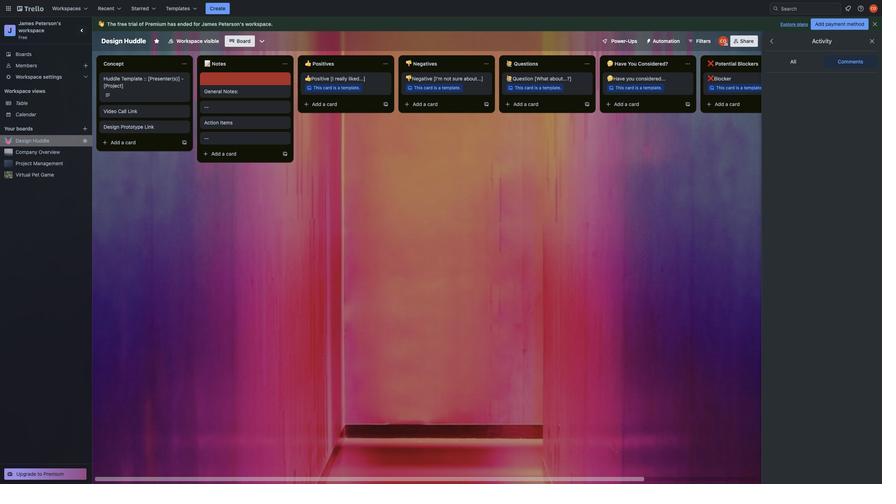 Task type: locate. For each thing, give the bounding box(es) containing it.
[project]
[[104, 83, 123, 89]]

power-ups button
[[597, 35, 642, 47]]

this card is a template. down 👍positive [i really liked...]
[[314, 85, 360, 90]]

::
[[144, 76, 147, 82]]

workspace for workspace visible
[[177, 38, 203, 44]]

christina overa (christinaovera) image right filters
[[718, 36, 728, 46]]

🤔have you considered...
[[607, 76, 666, 82]]

create from template… image for 🤔have you considered...
[[685, 101, 691, 107]]

banner
[[92, 17, 882, 31]]

this card is a template. down '🙋question [what about...?]'
[[515, 85, 562, 90]]

is for you
[[635, 85, 639, 90]]

0 vertical spatial workspace
[[177, 38, 203, 44]]

design huddle inside design huddle link
[[16, 138, 49, 144]]

template. down ❌blocker link
[[744, 85, 763, 90]]

create
[[210, 5, 226, 11]]

🙋question [what about...?]
[[506, 76, 572, 82]]

0 vertical spatial -- link
[[204, 104, 287, 111]]

design down the
[[101, 37, 123, 45]]

a down you
[[625, 101, 628, 107]]

add a card button down [what
[[502, 99, 582, 110]]

add a card down items
[[211, 151, 237, 157]]

action items link
[[204, 119, 287, 126]]

add a card
[[312, 101, 337, 107], [413, 101, 438, 107], [514, 101, 539, 107], [614, 101, 640, 107], [715, 101, 740, 107], [111, 139, 136, 145], [211, 151, 237, 157]]

template. down 🙋question [what about...?] "link"
[[543, 85, 562, 90]]

is
[[333, 85, 337, 90], [434, 85, 437, 90], [535, 85, 538, 90], [635, 85, 639, 90], [736, 85, 740, 90]]

create from template… image
[[585, 101, 590, 107], [282, 151, 288, 157]]

huddle
[[124, 37, 146, 45], [104, 76, 120, 82], [33, 138, 49, 144]]

1 vertical spatial --
[[204, 135, 209, 141]]

is down ❌blocker link
[[736, 85, 740, 90]]

power-ups
[[612, 38, 638, 44]]

template. down the not
[[442, 85, 461, 90]]

james up free
[[18, 20, 34, 26]]

wave image
[[98, 21, 104, 27]]

views
[[32, 88, 45, 94]]

add down the 🤔have
[[614, 101, 624, 107]]

1 this from the left
[[314, 85, 322, 90]]

1 horizontal spatial link
[[145, 124, 154, 130]]

add a card button down action items link
[[200, 148, 279, 160]]

this card is a template. down [i'm
[[414, 85, 461, 90]]

workspace up free
[[18, 27, 44, 33]]

template. down considered...
[[644, 85, 662, 90]]

template. down "👍positive [i really liked...]" link
[[341, 85, 360, 90]]

design
[[101, 37, 123, 45], [104, 124, 119, 130], [16, 138, 31, 144]]

template. for considered...
[[644, 85, 662, 90]]

this card is a template. down ❌blocker link
[[716, 85, 763, 90]]

peterson's up board link
[[218, 21, 244, 27]]

0 vertical spatial huddle
[[124, 37, 146, 45]]

is down '🙋question [what about...?]'
[[535, 85, 538, 90]]

search image
[[773, 6, 779, 11]]

a down '👍positive' at the left of the page
[[323, 101, 326, 107]]

add a card button for positives
[[301, 99, 380, 110]]

2 template. from the left
[[442, 85, 461, 90]]

add a card down 👎negative
[[413, 101, 438, 107]]

--
[[204, 104, 209, 110], [204, 135, 209, 141]]

0 horizontal spatial premium
[[43, 471, 64, 477]]

workspace up customize views image
[[245, 21, 271, 27]]

❌blocker
[[708, 76, 731, 82]]

👎negative
[[406, 76, 432, 82]]

0 horizontal spatial peterson's
[[35, 20, 61, 26]]

add down 👎negative
[[413, 101, 422, 107]]

j link
[[4, 25, 16, 36]]

2 vertical spatial design
[[16, 138, 31, 144]]

templates
[[166, 5, 190, 11]]

workspace inside dropdown button
[[16, 74, 42, 80]]

add down 'design prototype link' at the left top of page
[[111, 139, 120, 145]]

0 vertical spatial link
[[128, 108, 137, 114]]

add a card down ❌blocker
[[715, 101, 740, 107]]

👍positive [i really liked...]
[[305, 76, 366, 82]]

add board image
[[82, 126, 88, 132]]

to
[[38, 471, 42, 477]]

is down 🤔have you considered...
[[635, 85, 639, 90]]

0 vertical spatial premium
[[145, 21, 166, 27]]

primary element
[[0, 0, 882, 17]]

1 vertical spatial huddle
[[104, 76, 120, 82]]

1 horizontal spatial james
[[202, 21, 217, 27]]

all link
[[766, 55, 821, 68]]

huddle up "[project]"
[[104, 76, 120, 82]]

members link
[[0, 60, 92, 71]]

blockers
[[738, 61, 759, 67]]

video call link
[[104, 108, 137, 114]]

-- link
[[204, 104, 287, 111], [204, 135, 287, 142]]

1 horizontal spatial christina overa (christinaovera) image
[[870, 4, 878, 13]]

4 this card is a template. from the left
[[616, 85, 662, 90]]

0 horizontal spatial james
[[18, 20, 34, 26]]

1 horizontal spatial create from template… image
[[585, 101, 590, 107]]

create from template… image
[[383, 101, 389, 107], [484, 101, 489, 107], [685, 101, 691, 107], [182, 140, 187, 145]]

add left payment
[[815, 21, 825, 27]]

📝 notes
[[204, 61, 226, 67]]

0 horizontal spatial huddle
[[33, 138, 49, 144]]

2 horizontal spatial huddle
[[124, 37, 146, 45]]

all
[[791, 59, 797, 65]]

3 template. from the left
[[543, 85, 562, 90]]

christina overa (christinaovera) image
[[870, 4, 878, 13], [718, 36, 728, 46]]

🤔
[[607, 61, 614, 67]]

🙋question
[[506, 76, 533, 82]]

1 vertical spatial -- link
[[204, 135, 287, 142]]

design huddle up company overview
[[16, 138, 49, 144]]

1 vertical spatial workspace
[[16, 74, 42, 80]]

Board name text field
[[98, 35, 150, 47]]

0 horizontal spatial design huddle
[[16, 138, 49, 144]]

.
[[271, 21, 273, 27]]

james peterson's workspace free
[[18, 20, 62, 40]]

❌ potential blockers
[[708, 61, 759, 67]]

1 template. from the left
[[341, 85, 360, 90]]

a down [i'm
[[439, 85, 441, 90]]

positives
[[313, 61, 334, 67]]

template. for not
[[442, 85, 461, 90]]

this down the 🤔have
[[616, 85, 624, 90]]

2 is from the left
[[434, 85, 437, 90]]

👎 Negatives text field
[[401, 58, 480, 70]]

huddle up company overview
[[33, 138, 49, 144]]

3 this from the left
[[515, 85, 523, 90]]

premium right to
[[43, 471, 64, 477]]

add down 🙋question
[[514, 101, 523, 107]]

workspace inside button
[[177, 38, 203, 44]]

general
[[204, 88, 222, 94]]

[presenter(s)]
[[148, 76, 180, 82]]

board
[[237, 38, 251, 44]]

link for video call link
[[128, 108, 137, 114]]

this down 🙋question
[[515, 85, 523, 90]]

a down 🙋question
[[524, 101, 527, 107]]

workspaces
[[52, 5, 81, 11]]

christina overa (christinaovera) image right open information menu image
[[870, 4, 878, 13]]

workspace settings
[[16, 74, 62, 80]]

add a card button down [i'm
[[401, 99, 481, 110]]

is down [i'm
[[434, 85, 437, 90]]

1 horizontal spatial premium
[[145, 21, 166, 27]]

0 vertical spatial christina overa (christinaovera) image
[[870, 4, 878, 13]]

1 vertical spatial create from template… image
[[282, 151, 288, 157]]

filters
[[696, 38, 711, 44]]

1 is from the left
[[333, 85, 337, 90]]

0 vertical spatial create from template… image
[[585, 101, 590, 107]]

add a card down you
[[614, 101, 640, 107]]

📝 Notes text field
[[200, 58, 278, 70]]

- inside huddle template :: [presenter(s)] - [project]
[[181, 76, 184, 82]]

is for [i'm
[[434, 85, 437, 90]]

a down items
[[222, 151, 225, 157]]

add a card button down 🤔have you considered... link
[[603, 99, 682, 110]]

trial
[[128, 21, 138, 27]]

sm image
[[643, 35, 653, 45]]

add for 👎 negatives
[[413, 101, 422, 107]]

create from template… image for 👎negative [i'm not sure about...]
[[484, 101, 489, 107]]

1 horizontal spatial design huddle
[[101, 37, 146, 45]]

add a card button down the "design prototype link" link
[[99, 137, 179, 148]]

add a card button for questions
[[502, 99, 582, 110]]

this card is a template. for [i'm
[[414, 85, 461, 90]]

1 horizontal spatial workspace
[[245, 21, 271, 27]]

james right for
[[202, 21, 217, 27]]

call
[[118, 108, 127, 114]]

1 vertical spatial link
[[145, 124, 154, 130]]

workspace for workspace settings
[[16, 74, 42, 80]]

this
[[314, 85, 322, 90], [414, 85, 423, 90], [515, 85, 523, 90], [616, 85, 624, 90], [716, 85, 725, 90]]

0 vertical spatial design huddle
[[101, 37, 146, 45]]

-- down action
[[204, 135, 209, 141]]

1 vertical spatial workspace
[[18, 27, 44, 33]]

prototype
[[121, 124, 143, 130]]

card
[[323, 85, 332, 90], [424, 85, 433, 90], [525, 85, 534, 90], [625, 85, 634, 90], [726, 85, 735, 90], [327, 101, 337, 107], [428, 101, 438, 107], [528, 101, 539, 107], [629, 101, 640, 107], [730, 101, 740, 107], [125, 139, 136, 145], [226, 151, 237, 157]]

workspace inside 'james peterson's workspace free'
[[18, 27, 44, 33]]

add down action items
[[211, 151, 221, 157]]

2 -- from the top
[[204, 135, 209, 141]]

add a card button down really
[[301, 99, 380, 110]]

workspace down "👋 the free trial of premium has ended for james peterson's workspace ."
[[177, 38, 203, 44]]

huddle down trial
[[124, 37, 146, 45]]

2 vertical spatial workspace
[[4, 88, 31, 94]]

design huddle down free
[[101, 37, 146, 45]]

📝
[[204, 61, 211, 67]]

notes
[[212, 61, 226, 67]]

has
[[168, 21, 176, 27]]

❌
[[708, 61, 714, 67]]

👋 the free trial of premium has ended for james peterson's workspace .
[[98, 21, 273, 27]]

huddle inside huddle template :: [presenter(s)] - [project]
[[104, 76, 120, 82]]

potential
[[716, 61, 737, 67]]

share button
[[731, 35, 758, 47]]

company
[[16, 149, 37, 155]]

is for [what
[[535, 85, 538, 90]]

0 horizontal spatial create from template… image
[[282, 151, 288, 157]]

3 is from the left
[[535, 85, 538, 90]]

workspace down the members
[[16, 74, 42, 80]]

add a card down [i
[[312, 101, 337, 107]]

templates button
[[162, 3, 201, 14]]

-- up action
[[204, 104, 209, 110]]

1 horizontal spatial peterson's
[[218, 21, 244, 27]]

premium right of
[[145, 21, 166, 27]]

👍
[[305, 61, 311, 67]]

2 this card is a template. from the left
[[414, 85, 461, 90]]

design prototype link
[[104, 124, 154, 130]]

0 vertical spatial workspace
[[245, 21, 271, 27]]

template. for about...?]
[[543, 85, 562, 90]]

design up company
[[16, 138, 31, 144]]

0 horizontal spatial link
[[128, 108, 137, 114]]

project management link
[[16, 160, 88, 167]]

add a card for have
[[614, 101, 640, 107]]

1 vertical spatial design huddle
[[16, 138, 49, 144]]

peterson's
[[35, 20, 61, 26], [218, 21, 244, 27]]

workspace up the table
[[4, 88, 31, 94]]

this down ❌blocker
[[716, 85, 725, 90]]

1 vertical spatial design
[[104, 124, 119, 130]]

virtual
[[16, 172, 30, 178]]

5 template. from the left
[[744, 85, 763, 90]]

this down 👎negative
[[414, 85, 423, 90]]

-- link up action items link
[[204, 104, 287, 111]]

add down '👍positive' at the left of the page
[[312, 101, 322, 107]]

0 vertical spatial design
[[101, 37, 123, 45]]

link right call
[[128, 108, 137, 114]]

0 horizontal spatial workspace
[[18, 27, 44, 33]]

about...]
[[464, 76, 483, 82]]

workspace
[[245, 21, 271, 27], [18, 27, 44, 33]]

1 -- from the top
[[204, 104, 209, 110]]

this card is a template. down 🤔have you considered...
[[616, 85, 662, 90]]

general notes:
[[204, 88, 238, 94]]

2 -- link from the top
[[204, 135, 287, 142]]

link down video call link link
[[145, 124, 154, 130]]

add a card down 🙋question
[[514, 101, 539, 107]]

template.
[[341, 85, 360, 90], [442, 85, 461, 90], [543, 85, 562, 90], [644, 85, 662, 90], [744, 85, 763, 90]]

open information menu image
[[858, 5, 865, 12]]

design down "video"
[[104, 124, 119, 130]]

this down '👍positive' at the left of the page
[[314, 85, 322, 90]]

1 this card is a template. from the left
[[314, 85, 360, 90]]

add for 👍 positives
[[312, 101, 322, 107]]

1 vertical spatial premium
[[43, 471, 64, 477]]

design huddle
[[101, 37, 146, 45], [16, 138, 49, 144]]

workspace visible button
[[164, 35, 223, 47]]

0 vertical spatial --
[[204, 104, 209, 110]]

template. for really
[[341, 85, 360, 90]]

3 this card is a template. from the left
[[515, 85, 562, 90]]

2 vertical spatial huddle
[[33, 138, 49, 144]]

this card is a template.
[[314, 85, 360, 90], [414, 85, 461, 90], [515, 85, 562, 90], [616, 85, 662, 90], [716, 85, 763, 90]]

comments
[[838, 59, 864, 65]]

🙋question [what about...?] link
[[506, 75, 589, 82]]

2 this from the left
[[414, 85, 423, 90]]

peterson's down back to home image
[[35, 20, 61, 26]]

-- link down action items link
[[204, 135, 287, 142]]

management
[[33, 160, 63, 166]]

4 is from the left
[[635, 85, 639, 90]]

4 template. from the left
[[644, 85, 662, 90]]

1 horizontal spatial huddle
[[104, 76, 120, 82]]

plans
[[797, 22, 808, 27]]

a down really
[[338, 85, 340, 90]]

your boards with 4 items element
[[4, 124, 72, 133]]

your boards
[[4, 126, 33, 132]]

game
[[41, 172, 54, 178]]

link
[[128, 108, 137, 114], [145, 124, 154, 130]]

design for the "design prototype link" link
[[104, 124, 119, 130]]

project management
[[16, 160, 63, 166]]

🤔 Have You Considered? text field
[[603, 58, 681, 70]]

0 horizontal spatial christina overa (christinaovera) image
[[718, 36, 728, 46]]

4 this from the left
[[616, 85, 624, 90]]

is down 👍positive [i really liked...]
[[333, 85, 337, 90]]

customize views image
[[258, 38, 266, 45]]

recent button
[[94, 3, 126, 14]]



Task type: describe. For each thing, give the bounding box(es) containing it.
design inside board name text box
[[101, 37, 123, 45]]

design for design huddle link
[[16, 138, 31, 144]]

filters button
[[686, 35, 713, 47]]

🙋 questions
[[506, 61, 538, 67]]

about...?]
[[550, 76, 572, 82]]

power-
[[612, 38, 628, 44]]

really
[[335, 76, 347, 82]]

activity
[[812, 38, 832, 44]]

add for concept
[[111, 139, 120, 145]]

👍 Positives text field
[[301, 58, 379, 70]]

pet
[[32, 172, 39, 178]]

template
[[121, 76, 142, 82]]

calendar link
[[16, 111, 88, 118]]

❌ Potential Blockers text field
[[704, 58, 782, 70]]

add a card button down ❌blocker link
[[704, 99, 783, 110]]

questions
[[514, 61, 538, 67]]

5 this from the left
[[716, 85, 725, 90]]

add a card down 'design prototype link' at the left top of page
[[111, 139, 136, 145]]

this card is a template. for you
[[616, 85, 662, 90]]

add a card button for negatives
[[401, 99, 481, 110]]

1 vertical spatial christina overa (christinaovera) image
[[718, 36, 728, 46]]

👋
[[98, 21, 104, 27]]

action items
[[204, 120, 233, 126]]

a down 👎negative
[[424, 101, 426, 107]]

workspace inside banner
[[245, 21, 271, 27]]

upgrade
[[16, 471, 36, 477]]

add for 🤔 have you considered?
[[614, 101, 624, 107]]

settings
[[43, 74, 62, 80]]

add a card for negatives
[[413, 101, 438, 107]]

not
[[444, 76, 451, 82]]

a down ❌blocker
[[726, 101, 728, 107]]

workspace for workspace views
[[4, 88, 31, 94]]

sure
[[453, 76, 463, 82]]

boards
[[16, 126, 33, 132]]

starred
[[131, 5, 149, 11]]

explore
[[781, 22, 796, 27]]

table
[[16, 100, 28, 106]]

add for 📝 notes
[[211, 151, 221, 157]]

huddle template :: [presenter(s)] - [project]
[[104, 76, 184, 89]]

0 notifications image
[[844, 4, 853, 13]]

members
[[16, 62, 37, 68]]

starred icon image
[[82, 138, 88, 144]]

Search field
[[779, 3, 841, 14]]

5 this card is a template. from the left
[[716, 85, 763, 90]]

method
[[847, 21, 865, 27]]

this card is a template. for [i
[[314, 85, 360, 90]]

liked...]
[[349, 76, 366, 82]]

peterson's inside banner
[[218, 21, 244, 27]]

add a card for questions
[[514, 101, 539, 107]]

starred button
[[127, 3, 160, 14]]

link for design prototype link
[[145, 124, 154, 130]]

create from template… image for 🙋 questions
[[585, 101, 590, 107]]

👎negative [i'm not sure about...]
[[406, 76, 483, 82]]

premium inside banner
[[145, 21, 166, 27]]

add a card button for have
[[603, 99, 682, 110]]

add a card for positives
[[312, 101, 337, 107]]

you
[[626, 76, 635, 82]]

upgrade to premium link
[[4, 469, 87, 480]]

a down ❌blocker link
[[741, 85, 743, 90]]

a down '🙋question [what about...?]'
[[539, 85, 542, 90]]

action
[[204, 120, 219, 126]]

project
[[16, 160, 32, 166]]

🙋
[[506, 61, 513, 67]]

have
[[615, 61, 627, 67]]

🙋 Questions text field
[[502, 58, 580, 70]]

a down 🤔have you considered...
[[640, 85, 642, 90]]

james peterson's workspace link
[[18, 20, 62, 33]]

this for 👍positive
[[314, 85, 322, 90]]

free
[[18, 35, 27, 40]]

huddle inside board name text box
[[124, 37, 146, 45]]

this for 🤔have
[[616, 85, 624, 90]]

concept
[[104, 61, 124, 67]]

this card is a template. for [what
[[515, 85, 562, 90]]

virtual pet game link
[[16, 171, 88, 178]]

1 -- link from the top
[[204, 104, 287, 111]]

huddle template :: [presenter(s)] - [project] link
[[104, 75, 186, 89]]

add payment method
[[815, 21, 865, 27]]

[i'm
[[434, 76, 443, 82]]

create from template… image for 📝 notes
[[282, 151, 288, 157]]

this for 👎negative
[[414, 85, 423, 90]]

this member is an admin of this board. image
[[725, 43, 728, 46]]

workspace navigation collapse icon image
[[77, 26, 87, 35]]

workspaces button
[[48, 3, 92, 14]]

this for 🙋question
[[515, 85, 523, 90]]

[what
[[535, 76, 549, 82]]

of
[[139, 21, 144, 27]]

👍positive [i really liked...] link
[[305, 75, 387, 82]]

james inside 'james peterson's workspace free'
[[18, 20, 34, 26]]

👎 negatives
[[406, 61, 437, 67]]

workspace views
[[4, 88, 45, 94]]

Concept text field
[[99, 58, 177, 70]]

automation
[[653, 38, 680, 44]]

overview
[[39, 149, 60, 155]]

free
[[117, 21, 127, 27]]

share
[[740, 38, 754, 44]]

🤔have you considered... link
[[607, 75, 689, 82]]

a down 'design prototype link' at the left top of page
[[121, 139, 124, 145]]

add for 🙋 questions
[[514, 101, 523, 107]]

🤔 have you considered?
[[607, 61, 668, 67]]

create from template… image for 👍positive [i really liked...]
[[383, 101, 389, 107]]

workspace settings button
[[0, 71, 92, 83]]

you
[[628, 61, 637, 67]]

design huddle inside board name text box
[[101, 37, 146, 45]]

board link
[[225, 35, 255, 47]]

virtual pet game
[[16, 172, 54, 178]]

is for [i
[[333, 85, 337, 90]]

add a card button for notes
[[200, 148, 279, 160]]

add down ❌blocker
[[715, 101, 724, 107]]

comments link
[[824, 55, 878, 68]]

design huddle link
[[16, 137, 79, 144]]

banner containing 👋
[[92, 17, 882, 31]]

add inside button
[[815, 21, 825, 27]]

automation button
[[643, 35, 684, 47]]

👎
[[406, 61, 412, 67]]

boards link
[[0, 49, 92, 60]]

negatives
[[413, 61, 437, 67]]

5 is from the left
[[736, 85, 740, 90]]

[i
[[331, 76, 334, 82]]

back to home image
[[17, 3, 44, 14]]

j
[[8, 26, 12, 34]]

star or unstar board image
[[154, 38, 160, 44]]

ups
[[628, 38, 638, 44]]

upgrade to premium
[[16, 471, 64, 477]]

christina overa (christinaovera) image inside primary element
[[870, 4, 878, 13]]

add a card for notes
[[211, 151, 237, 157]]

👍 positives
[[305, 61, 334, 67]]

👍positive
[[305, 76, 329, 82]]

for
[[194, 21, 200, 27]]

design prototype link link
[[104, 123, 186, 131]]

peterson's inside 'james peterson's workspace free'
[[35, 20, 61, 26]]

workspace visible
[[177, 38, 219, 44]]

ended
[[177, 21, 192, 27]]



Task type: vqa. For each thing, say whether or not it's contained in the screenshot.
the Create Instagram
no



